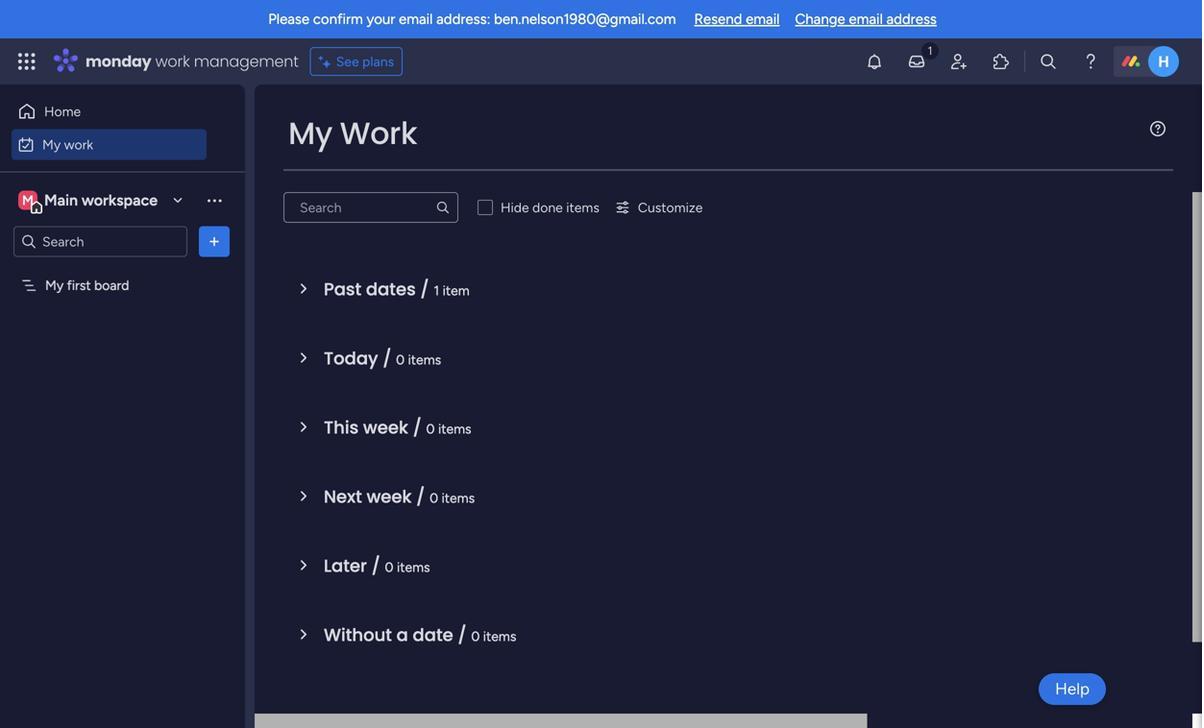 Task type: locate. For each thing, give the bounding box(es) containing it.
item
[[443, 283, 470, 299]]

email up notifications icon
[[849, 11, 883, 28]]

work
[[155, 50, 190, 72], [64, 136, 93, 153]]

monday work management
[[86, 50, 299, 72]]

search everything image
[[1039, 52, 1058, 71]]

invite members image
[[949, 52, 969, 71]]

email
[[399, 11, 433, 28], [746, 11, 780, 28], [849, 11, 883, 28]]

my left work
[[288, 112, 332, 155]]

0
[[396, 352, 405, 368], [426, 421, 435, 437], [430, 490, 438, 506], [385, 559, 393, 576], [471, 628, 480, 645]]

dates
[[366, 277, 416, 302]]

work
[[340, 112, 417, 155]]

my down home
[[42, 136, 61, 153]]

see
[[336, 53, 359, 70]]

select product image
[[17, 52, 37, 71]]

0 inside this week / 0 items
[[426, 421, 435, 437]]

my work
[[288, 112, 417, 155]]

1 vertical spatial work
[[64, 136, 93, 153]]

/
[[420, 277, 429, 302], [383, 346, 392, 371], [413, 416, 422, 440], [416, 485, 425, 509], [371, 554, 380, 578], [458, 623, 467, 648]]

items inside next week / 0 items
[[442, 490, 475, 506]]

0 horizontal spatial work
[[64, 136, 93, 153]]

0 right date
[[471, 628, 480, 645]]

workspace options image
[[205, 190, 224, 210]]

items
[[566, 199, 599, 216], [408, 352, 441, 368], [438, 421, 471, 437], [442, 490, 475, 506], [397, 559, 430, 576], [483, 628, 516, 645]]

1 image
[[921, 39, 939, 61]]

work inside button
[[64, 136, 93, 153]]

inbox image
[[907, 52, 926, 71]]

today / 0 items
[[324, 346, 441, 371]]

/ down this week / 0 items
[[416, 485, 425, 509]]

see plans button
[[310, 47, 403, 76]]

today
[[324, 346, 378, 371]]

week right this
[[363, 416, 408, 440]]

3 email from the left
[[849, 11, 883, 28]]

email for change email address
[[849, 11, 883, 28]]

0 down this week / 0 items
[[430, 490, 438, 506]]

resend email
[[694, 11, 780, 28]]

help button
[[1039, 674, 1106, 705]]

items down 1
[[408, 352, 441, 368]]

email right resend
[[746, 11, 780, 28]]

my for my first board
[[45, 277, 64, 294]]

change email address
[[795, 11, 937, 28]]

work down home
[[64, 136, 93, 153]]

plans
[[362, 53, 394, 70]]

1 horizontal spatial email
[[746, 11, 780, 28]]

see plans
[[336, 53, 394, 70]]

apps image
[[992, 52, 1011, 71]]

option
[[0, 268, 245, 272]]

notifications image
[[865, 52, 884, 71]]

2 horizontal spatial email
[[849, 11, 883, 28]]

items inside the today / 0 items
[[408, 352, 441, 368]]

without
[[324, 623, 392, 648]]

/ left 1
[[420, 277, 429, 302]]

items down this week / 0 items
[[442, 490, 475, 506]]

please confirm your email address: ben.nelson1980@gmail.com
[[268, 11, 676, 28]]

howard image
[[1148, 46, 1179, 77]]

items up next week / 0 items
[[438, 421, 471, 437]]

your
[[367, 11, 395, 28]]

1 horizontal spatial work
[[155, 50, 190, 72]]

please
[[268, 11, 309, 28]]

0 horizontal spatial email
[[399, 11, 433, 28]]

my inside 'list box'
[[45, 277, 64, 294]]

my inside button
[[42, 136, 61, 153]]

change
[[795, 11, 845, 28]]

None search field
[[283, 192, 458, 223]]

2 email from the left
[[746, 11, 780, 28]]

my
[[288, 112, 332, 155], [42, 136, 61, 153], [45, 277, 64, 294]]

hide done items
[[501, 199, 599, 216]]

items right the later
[[397, 559, 430, 576]]

items right date
[[483, 628, 516, 645]]

customize button
[[607, 192, 710, 223]]

week
[[363, 416, 408, 440], [367, 485, 412, 509]]

first
[[67, 277, 91, 294]]

1 vertical spatial week
[[367, 485, 412, 509]]

0 vertical spatial week
[[363, 416, 408, 440]]

0 right today
[[396, 352, 405, 368]]

my left first
[[45, 277, 64, 294]]

0 inside next week / 0 items
[[430, 490, 438, 506]]

hide
[[501, 199, 529, 216]]

week right the next
[[367, 485, 412, 509]]

search image
[[435, 200, 451, 215]]

work right monday
[[155, 50, 190, 72]]

0 up next week / 0 items
[[426, 421, 435, 437]]

resend
[[694, 11, 742, 28]]

0 vertical spatial work
[[155, 50, 190, 72]]

past dates / 1 item
[[324, 277, 470, 302]]

main workspace
[[44, 191, 158, 209]]

0 right the later
[[385, 559, 393, 576]]

0 inside without a date / 0 items
[[471, 628, 480, 645]]

week for next
[[367, 485, 412, 509]]

email right your on the left of page
[[399, 11, 433, 28]]

change email address link
[[795, 11, 937, 28]]

address
[[886, 11, 937, 28]]



Task type: vqa. For each thing, say whether or not it's contained in the screenshot.
"week"
yes



Task type: describe. For each thing, give the bounding box(es) containing it.
customize
[[638, 199, 703, 216]]

home
[[44, 103, 81, 120]]

resend email link
[[694, 11, 780, 28]]

past
[[324, 277, 362, 302]]

later
[[324, 554, 367, 578]]

main
[[44, 191, 78, 209]]

items inside this week / 0 items
[[438, 421, 471, 437]]

address:
[[436, 11, 490, 28]]

my work button
[[12, 129, 207, 160]]

workspace image
[[18, 190, 37, 211]]

later / 0 items
[[324, 554, 430, 578]]

work for monday
[[155, 50, 190, 72]]

options image
[[205, 232, 224, 251]]

date
[[413, 623, 453, 648]]

1
[[434, 283, 439, 299]]

a
[[397, 623, 408, 648]]

board
[[94, 277, 129, 294]]

m
[[22, 192, 34, 209]]

1 email from the left
[[399, 11, 433, 28]]

work for my
[[64, 136, 93, 153]]

next
[[324, 485, 362, 509]]

next week / 0 items
[[324, 485, 475, 509]]

0 inside the "later / 0 items"
[[385, 559, 393, 576]]

this
[[324, 416, 359, 440]]

items inside the "later / 0 items"
[[397, 559, 430, 576]]

items inside without a date / 0 items
[[483, 628, 516, 645]]

my work
[[42, 136, 93, 153]]

my first board
[[45, 277, 129, 294]]

workspace selection element
[[18, 189, 160, 214]]

this week / 0 items
[[324, 416, 471, 440]]

/ right the later
[[371, 554, 380, 578]]

items right 'done'
[[566, 199, 599, 216]]

0 inside the today / 0 items
[[396, 352, 405, 368]]

workspace
[[82, 191, 158, 209]]

my for my work
[[42, 136, 61, 153]]

menu image
[[1150, 121, 1166, 136]]

week for this
[[363, 416, 408, 440]]

/ up next week / 0 items
[[413, 416, 422, 440]]

ben.nelson1980@gmail.com
[[494, 11, 676, 28]]

help image
[[1081, 52, 1100, 71]]

/ right date
[[458, 623, 467, 648]]

without a date / 0 items
[[324, 623, 516, 648]]

email for resend email
[[746, 11, 780, 28]]

my first board list box
[[0, 265, 245, 561]]

help
[[1055, 679, 1090, 699]]

/ right today
[[383, 346, 392, 371]]

my for my work
[[288, 112, 332, 155]]

Search in workspace field
[[40, 231, 160, 253]]

Filter dashboard by text search field
[[283, 192, 458, 223]]

confirm
[[313, 11, 363, 28]]

monday
[[86, 50, 151, 72]]

management
[[194, 50, 299, 72]]

done
[[532, 199, 563, 216]]

home button
[[12, 96, 207, 127]]



